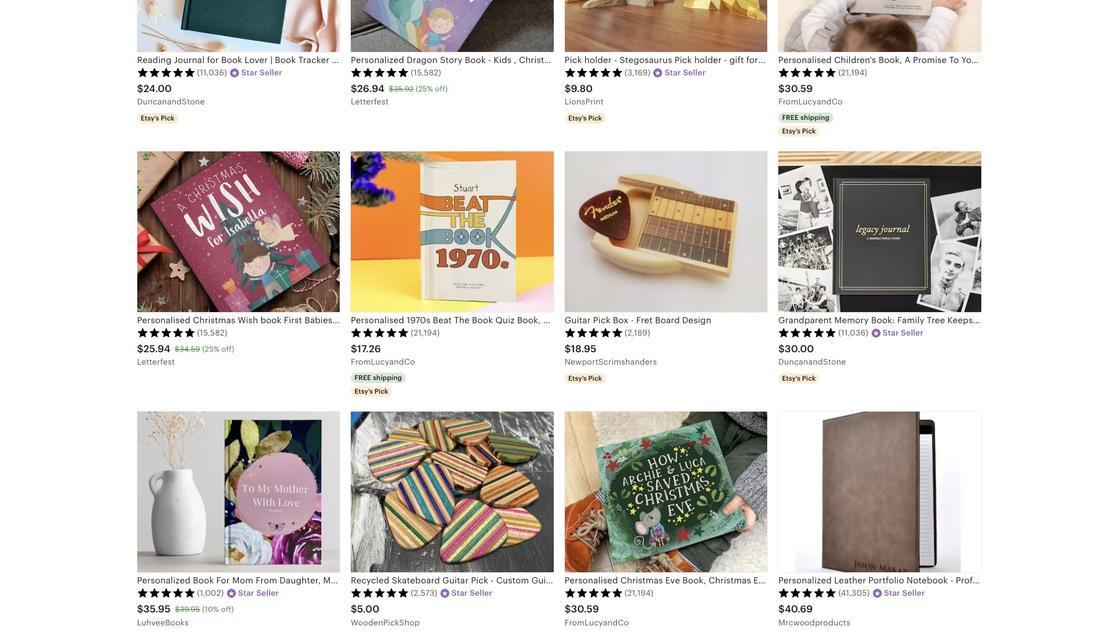 Task type: locate. For each thing, give the bounding box(es) containing it.
30.59
[[785, 83, 813, 95], [571, 604, 599, 616]]

design
[[682, 316, 712, 325]]

$ 30.59 fromlucyandco
[[779, 83, 843, 107], [565, 604, 629, 628]]

free
[[782, 114, 799, 121], [355, 374, 371, 382]]

recycled skateboard guitar pick - custom guitar pick - engraved guitar pick - wood guitar pick - personalized guitar pick image
[[351, 412, 554, 573]]

fromlucyandco for 17.26
[[351, 358, 415, 367]]

duncanandstone for 30.00
[[779, 358, 846, 367]]

0 horizontal spatial (25%
[[202, 345, 220, 354]]

0 horizontal spatial (11,036)
[[197, 68, 227, 77]]

0 vertical spatial (15,582)
[[411, 68, 441, 77]]

0 vertical spatial off)
[[435, 85, 448, 93]]

1 horizontal spatial (25%
[[416, 85, 433, 93]]

(2,573)
[[411, 589, 437, 599]]

0 vertical spatial $ 30.59 fromlucyandco
[[779, 83, 843, 107]]

fromlucyandco
[[779, 97, 843, 107], [351, 358, 415, 367], [565, 619, 629, 628]]

5 out of 5 stars image for reading journal for book lover | book tracker for booktok or book nerd | book club gift for readers | planner for bookish teacher librarian image
[[137, 68, 195, 78]]

0 vertical spatial shipping
[[801, 114, 830, 121]]

guitar pick box - fret board design
[[565, 316, 712, 325]]

star seller for 40.69
[[884, 589, 925, 599]]

(21,194)
[[839, 68, 868, 77], [411, 329, 440, 338], [625, 589, 654, 599]]

(25% inside $ 26.94 $ 35.92 (25% off) letterfest
[[416, 85, 433, 93]]

1 horizontal spatial (15,582)
[[411, 68, 441, 77]]

(15,582) up '34.59'
[[197, 329, 227, 338]]

1 vertical spatial free
[[355, 374, 371, 382]]

1 vertical spatial (21,194)
[[411, 329, 440, 338]]

star
[[241, 68, 258, 77], [665, 68, 681, 77], [883, 329, 899, 338], [238, 589, 254, 599], [452, 589, 468, 599], [884, 589, 901, 599]]

0 horizontal spatial $ 30.59 fromlucyandco
[[565, 604, 629, 628]]

1 vertical spatial (15,582)
[[197, 329, 227, 338]]

star for 24.00
[[241, 68, 258, 77]]

5 out of 5 stars image for personalized dragon story book - kids , christening, baptism, new baby and baby birthday, christmas eve box fillers,   ideas image
[[351, 68, 409, 78]]

0 vertical spatial (25%
[[416, 85, 433, 93]]

5 out of 5 stars image for "personalized book for mom from daughter, mom birthday gift, personalized gift for mom, sentimental gifts for mom, unique gift for mom, book" image
[[137, 589, 195, 599]]

1 vertical spatial free shipping
[[355, 374, 402, 382]]

0 vertical spatial free
[[782, 114, 799, 121]]

guitar
[[565, 316, 591, 325]]

etsy's pick
[[141, 114, 175, 122], [569, 114, 602, 122], [782, 127, 816, 135], [569, 375, 602, 382], [782, 375, 816, 382], [355, 388, 388, 395]]

letterfest down the 25.94
[[137, 358, 175, 367]]

0 horizontal spatial free shipping
[[355, 374, 402, 382]]

(11,036)
[[197, 68, 227, 77], [839, 329, 869, 338]]

personalized leather portfolio notebook - professional & stylish organizer (available in eight different colors) image
[[779, 412, 981, 573]]

1 vertical spatial shipping
[[373, 374, 402, 382]]

duncanandstone down 24.00
[[137, 97, 205, 107]]

39.95
[[180, 606, 200, 614]]

0 vertical spatial 30.59
[[785, 83, 813, 95]]

seller for 30.00
[[901, 329, 924, 338]]

personalized book for mom from daughter, mom birthday gift, personalized gift for mom, sentimental gifts for mom, unique gift for mom, book image
[[137, 412, 340, 573]]

(1,002)
[[197, 589, 224, 599]]

0 vertical spatial duncanandstone
[[137, 97, 205, 107]]

off) inside $ 35.95 $ 39.95 (10% off) luhveebooks
[[221, 606, 234, 614]]

$ 40.69 mrcwoodproducts
[[779, 604, 851, 628]]

1 vertical spatial letterfest
[[137, 358, 175, 367]]

shipping
[[801, 114, 830, 121], [373, 374, 402, 382]]

shipping for 17.26
[[373, 374, 402, 382]]

(11,036) up $ 30.00 duncanandstone
[[839, 329, 869, 338]]

0 horizontal spatial 30.59
[[571, 604, 599, 616]]

free for 17.26
[[355, 374, 371, 382]]

0 vertical spatial fromlucyandco
[[779, 97, 843, 107]]

0 horizontal spatial duncanandstone
[[137, 97, 205, 107]]

2 vertical spatial off)
[[221, 606, 234, 614]]

$ 17.26 fromlucyandco
[[351, 343, 415, 367]]

0 vertical spatial (11,036)
[[197, 68, 227, 77]]

1 horizontal spatial free
[[782, 114, 799, 121]]

1 vertical spatial (25%
[[202, 345, 220, 354]]

(25% for 25.94
[[202, 345, 220, 354]]

etsy's
[[141, 114, 159, 122], [569, 114, 587, 122], [782, 127, 801, 135], [569, 375, 587, 382], [782, 375, 801, 382], [355, 388, 373, 395]]

0 horizontal spatial free
[[355, 374, 371, 382]]

duncanandstone down 30.00
[[779, 358, 846, 367]]

0 vertical spatial letterfest
[[351, 97, 389, 107]]

$
[[137, 83, 143, 95], [351, 83, 357, 95], [565, 83, 571, 95], [779, 83, 785, 95], [389, 85, 394, 93], [137, 343, 143, 355], [351, 343, 357, 355], [565, 343, 571, 355], [779, 343, 785, 355], [175, 345, 180, 354], [137, 604, 143, 616], [351, 604, 357, 616], [565, 604, 571, 616], [779, 604, 785, 616], [175, 606, 180, 614]]

(25% for 26.94
[[416, 85, 433, 93]]

(15,582)
[[411, 68, 441, 77], [197, 329, 227, 338]]

$ 30.00 duncanandstone
[[779, 343, 846, 367]]

1 horizontal spatial (11,036)
[[839, 329, 869, 338]]

letterfest for 25.94
[[137, 358, 175, 367]]

0 horizontal spatial (21,194)
[[411, 329, 440, 338]]

free shipping for 17.26
[[355, 374, 402, 382]]

star for 5.00
[[452, 589, 468, 599]]

pick holder - stegosaurus pick holder - gift for guitarist, bassist or musicians - dinosaur pick holder image
[[565, 0, 768, 52]]

$ 26.94 $ 35.92 (25% off) letterfest
[[351, 83, 448, 107]]

1 horizontal spatial (21,194)
[[625, 589, 654, 599]]

off) inside $ 25.94 $ 34.59 (25% off) letterfest
[[222, 345, 234, 354]]

(11,036) for 30.00
[[839, 329, 869, 338]]

1 horizontal spatial free shipping
[[782, 114, 830, 121]]

5.00
[[357, 604, 380, 616]]

lionsprint
[[565, 97, 604, 107]]

off) right 35.92
[[435, 85, 448, 93]]

26.94
[[357, 83, 385, 95]]

(15,582) up 35.92
[[411, 68, 441, 77]]

(3,169)
[[625, 68, 651, 77]]

-
[[631, 316, 634, 325]]

personalised christmas wish book first babies christmas gifts xmas eve box fillers stockings for girls boys kids presents ideas books gift image
[[137, 151, 340, 312]]

mrcwoodproducts
[[779, 619, 851, 628]]

etsy's for 9.80
[[569, 114, 587, 122]]

star seller
[[241, 68, 282, 77], [665, 68, 706, 77], [883, 329, 924, 338], [238, 589, 279, 599], [452, 589, 493, 599], [884, 589, 925, 599]]

5 out of 5 stars image for personalised christmas eve book, christmas eve box filler gift, christmas eve story book for children, christmas stocking filler image
[[565, 589, 623, 599]]

luhveebooks
[[137, 619, 189, 628]]

seller
[[260, 68, 282, 77], [683, 68, 706, 77], [901, 329, 924, 338], [256, 589, 279, 599], [470, 589, 493, 599], [903, 589, 925, 599]]

1 horizontal spatial shipping
[[801, 114, 830, 121]]

board
[[655, 316, 680, 325]]

24.00
[[143, 83, 172, 95]]

star for 40.69
[[884, 589, 901, 599]]

(15,582) for 26.94
[[411, 68, 441, 77]]

off)
[[435, 85, 448, 93], [222, 345, 234, 354], [221, 606, 234, 614]]

letterfest
[[351, 97, 389, 107], [137, 358, 175, 367]]

1 vertical spatial fromlucyandco
[[351, 358, 415, 367]]

(15,582) for 25.94
[[197, 329, 227, 338]]

1 vertical spatial (11,036)
[[839, 329, 869, 338]]

duncanandstone
[[137, 97, 205, 107], [779, 358, 846, 367]]

etsy's pick for 9.80
[[569, 114, 602, 122]]

letterfest for 26.94
[[351, 97, 389, 107]]

35.95
[[143, 604, 171, 616]]

0 vertical spatial free shipping
[[782, 114, 830, 121]]

(11,036) up the $ 24.00 duncanandstone
[[197, 68, 227, 77]]

seller for 24.00
[[260, 68, 282, 77]]

free shipping for 30.59
[[782, 114, 830, 121]]

off) right '34.59'
[[222, 345, 234, 354]]

fromlucyandco for 30.59
[[779, 97, 843, 107]]

$ inside '$ 17.26 fromlucyandco'
[[351, 343, 357, 355]]

0 horizontal spatial (15,582)
[[197, 329, 227, 338]]

$ 24.00 duncanandstone
[[137, 83, 205, 107]]

pick
[[161, 114, 175, 122], [589, 114, 602, 122], [802, 127, 816, 135], [593, 316, 611, 325], [589, 375, 602, 382], [802, 375, 816, 382], [375, 388, 388, 395]]

(25% inside $ 25.94 $ 34.59 (25% off) letterfest
[[202, 345, 220, 354]]

0 vertical spatial (21,194)
[[839, 68, 868, 77]]

letterfest inside $ 26.94 $ 35.92 (25% off) letterfest
[[351, 97, 389, 107]]

2 horizontal spatial fromlucyandco
[[779, 97, 843, 107]]

2 vertical spatial fromlucyandco
[[565, 619, 629, 628]]

off) right (10%
[[221, 606, 234, 614]]

seller for 9.80
[[683, 68, 706, 77]]

(25%
[[416, 85, 433, 93], [202, 345, 220, 354]]

5 out of 5 stars image
[[137, 68, 195, 78], [351, 68, 409, 78], [565, 68, 623, 78], [779, 68, 837, 78], [137, 328, 195, 338], [351, 328, 409, 338], [565, 328, 623, 338], [779, 328, 837, 338], [137, 589, 195, 599], [351, 589, 409, 599], [565, 589, 623, 599], [779, 589, 837, 599]]

40.69
[[785, 604, 813, 616]]

1 vertical spatial duncanandstone
[[779, 358, 846, 367]]

$ inside $ 40.69 mrcwoodproducts
[[779, 604, 785, 616]]

0 horizontal spatial letterfest
[[137, 358, 175, 367]]

star seller for 30.00
[[883, 329, 924, 338]]

2 horizontal spatial (21,194)
[[839, 68, 868, 77]]

free shipping
[[782, 114, 830, 121], [355, 374, 402, 382]]

(25% right 35.92
[[416, 85, 433, 93]]

off) inside $ 26.94 $ 35.92 (25% off) letterfest
[[435, 85, 448, 93]]

(25% right '34.59'
[[202, 345, 220, 354]]

letterfest inside $ 25.94 $ 34.59 (25% off) letterfest
[[137, 358, 175, 367]]

off) for 26.94
[[435, 85, 448, 93]]

1 horizontal spatial letterfest
[[351, 97, 389, 107]]

seller for 40.69
[[903, 589, 925, 599]]

0 horizontal spatial fromlucyandco
[[351, 358, 415, 367]]

personalised 1970s beat the book quiz book, 1970s decade nostalgia, 50th birthday gift for men women, 1970 retro image
[[351, 151, 554, 312]]

5 out of 5 stars image for personalised 1970s beat the book quiz book, 1970s decade nostalgia, 50th birthday gift for men women, 1970 retro image
[[351, 328, 409, 338]]

25.94
[[143, 343, 170, 355]]

letterfest down the 26.94 on the left top of page
[[351, 97, 389, 107]]

duncanandstone for 24.00
[[137, 97, 205, 107]]

5 out of 5 stars image for grandparent memory book: family tree keepsake journal - new grandma gift - birthday or christmas gift for dad - nana legacy journal image
[[779, 328, 837, 338]]

1 horizontal spatial duncanandstone
[[779, 358, 846, 367]]

0 horizontal spatial shipping
[[373, 374, 402, 382]]

1 horizontal spatial 30.59
[[785, 83, 813, 95]]

grandparent memory book: family tree keepsake journal - new grandma gift - birthday or christmas gift for dad - nana legacy journal image
[[779, 151, 981, 312]]

1 vertical spatial off)
[[222, 345, 234, 354]]

star for 30.00
[[883, 329, 899, 338]]



Task type: vqa. For each thing, say whether or not it's contained in the screenshot.
GUITAR
yes



Task type: describe. For each thing, give the bounding box(es) containing it.
$ 18.95 newportscrimshanders
[[565, 343, 657, 367]]

star seller for 5.00
[[452, 589, 493, 599]]

34.59
[[180, 345, 200, 354]]

off) for 35.95
[[221, 606, 234, 614]]

(21,194) for 17.26
[[411, 329, 440, 338]]

$ inside $ 18.95 newportscrimshanders
[[565, 343, 571, 355]]

(2,189)
[[625, 329, 650, 338]]

woodenpickshop
[[351, 619, 420, 628]]

fret
[[637, 316, 653, 325]]

$ 5.00 woodenpickshop
[[351, 604, 420, 628]]

etsy's pick for 18.95
[[569, 375, 602, 382]]

etsy's for 18.95
[[569, 375, 587, 382]]

5 out of 5 stars image for recycled skateboard guitar pick - custom guitar pick - engraved guitar pick - wood guitar pick - personalized guitar pick image
[[351, 589, 409, 599]]

personalized dragon story book - kids , christening, baptism, new baby and baby birthday, christmas eve box fillers,   ideas image
[[351, 0, 554, 52]]

etsy's for 30.00
[[782, 375, 801, 382]]

personalised christmas eve book, christmas eve box filler gift, christmas eve story book for children, christmas stocking filler image
[[565, 412, 768, 573]]

$ inside the '$ 9.80 lionsprint'
[[565, 83, 571, 95]]

off) for 25.94
[[222, 345, 234, 354]]

1 vertical spatial $ 30.59 fromlucyandco
[[565, 604, 629, 628]]

$ inside the $ 24.00 duncanandstone
[[137, 83, 143, 95]]

(41,305)
[[839, 589, 870, 599]]

$ 9.80 lionsprint
[[565, 83, 604, 107]]

seller for 5.00
[[470, 589, 493, 599]]

shipping for 30.59
[[801, 114, 830, 121]]

1 horizontal spatial $ 30.59 fromlucyandco
[[779, 83, 843, 107]]

etsy's for 24.00
[[141, 114, 159, 122]]

17.26
[[357, 343, 381, 355]]

35.92
[[394, 85, 414, 93]]

(11,036) for 24.00
[[197, 68, 227, 77]]

guitar pick box - fret board design image
[[565, 151, 768, 312]]

box
[[613, 316, 629, 325]]

(10%
[[202, 606, 219, 614]]

star for 9.80
[[665, 68, 681, 77]]

newportscrimshanders
[[565, 358, 657, 367]]

$ inside '$ 5.00 woodenpickshop'
[[351, 604, 357, 616]]

5 out of 5 stars image for the pick holder - stegosaurus pick holder - gift for guitarist, bassist or musicians - dinosaur pick holder image at the top
[[565, 68, 623, 78]]

free for 30.59
[[782, 114, 799, 121]]

5 out of 5 stars image for the guitar pick box - fret board design image
[[565, 328, 623, 338]]

$ 25.94 $ 34.59 (25% off) letterfest
[[137, 343, 234, 367]]

(21,194) for 30.59
[[839, 68, 868, 77]]

2 vertical spatial (21,194)
[[625, 589, 654, 599]]

9.80
[[571, 83, 593, 95]]

personalised children's book, a promise to you, baptism gift, gift for godchild, grandchild, gift for niece nephew, personalized story book image
[[779, 0, 981, 52]]

star seller for 24.00
[[241, 68, 282, 77]]

18.95
[[571, 343, 597, 355]]

5 out of 5 stars image for personalised christmas wish book first babies christmas gifts xmas eve box fillers stockings for girls boys kids presents ideas books gift image
[[137, 328, 195, 338]]

star seller for 9.80
[[665, 68, 706, 77]]

1 horizontal spatial fromlucyandco
[[565, 619, 629, 628]]

$ inside $ 30.00 duncanandstone
[[779, 343, 785, 355]]

etsy's pick for 24.00
[[141, 114, 175, 122]]

$ 35.95 $ 39.95 (10% off) luhveebooks
[[137, 604, 234, 628]]

1 vertical spatial 30.59
[[571, 604, 599, 616]]

30.00
[[785, 343, 814, 355]]

reading journal for book lover | book tracker for booktok or book nerd | book club gift for readers | planner for bookish teacher librarian image
[[137, 0, 340, 52]]

5 out of 5 stars image for personalised children's book, a promise to you, baptism gift, gift for godchild, grandchild, gift for niece nephew, personalized story book image
[[779, 68, 837, 78]]

etsy's pick for 30.00
[[782, 375, 816, 382]]



